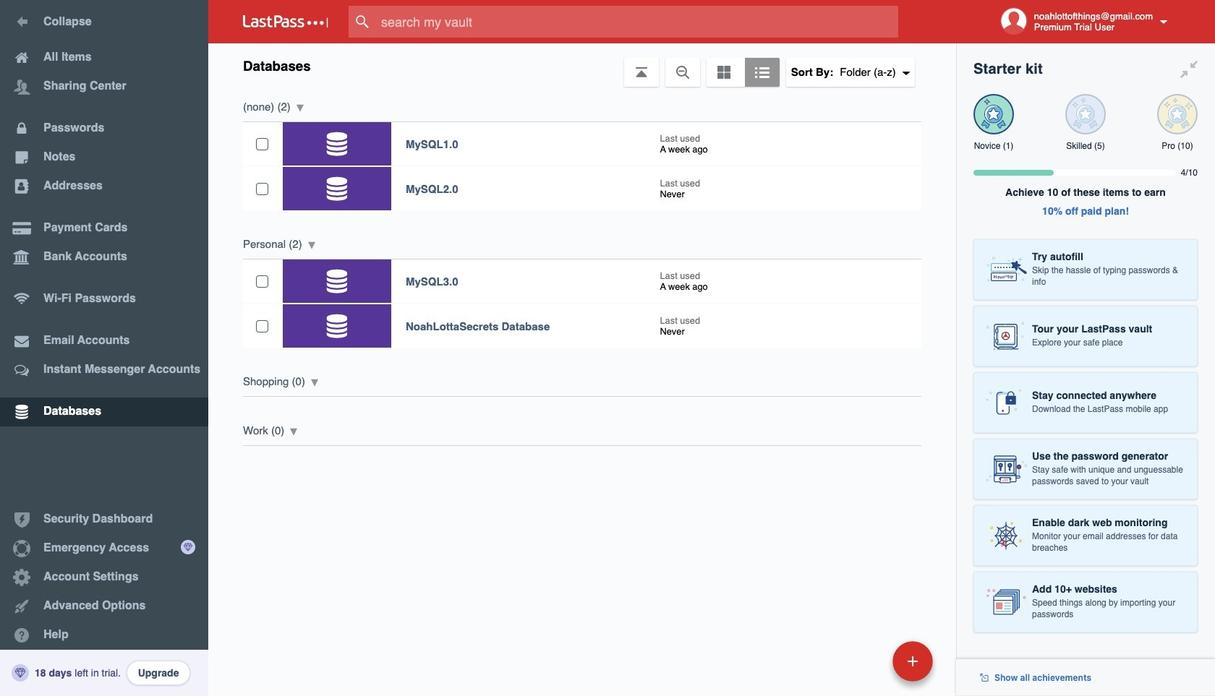 Task type: locate. For each thing, give the bounding box(es) containing it.
new item element
[[793, 641, 938, 682]]

vault options navigation
[[208, 43, 956, 87]]



Task type: describe. For each thing, give the bounding box(es) containing it.
new item navigation
[[793, 637, 942, 697]]

main navigation navigation
[[0, 0, 208, 697]]

lastpass image
[[243, 15, 328, 28]]

Search search field
[[349, 6, 927, 38]]

search my vault text field
[[349, 6, 927, 38]]



